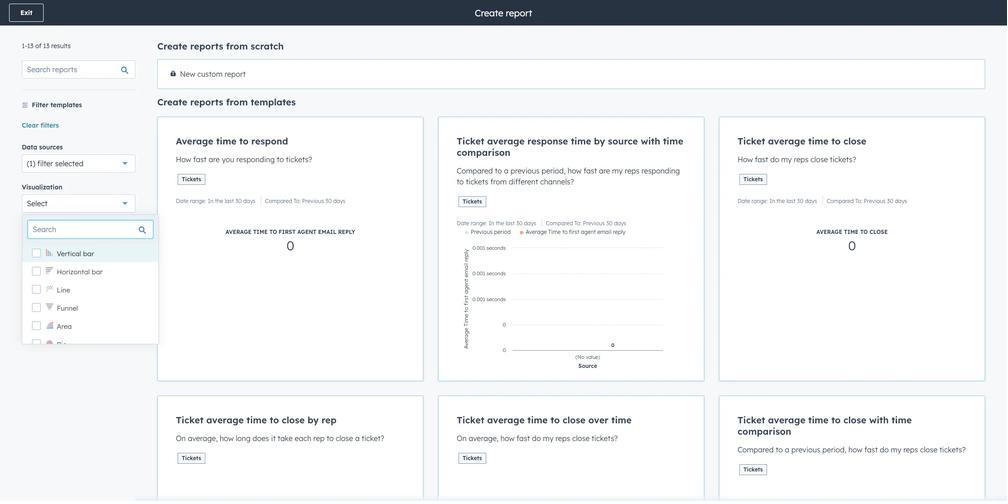 Task type: locate. For each thing, give the bounding box(es) containing it.
clear
[[22, 121, 39, 130]]

bar right horizontal
[[92, 268, 103, 276]]

0 horizontal spatial do
[[532, 434, 541, 443]]

1 horizontal spatial time
[[844, 229, 859, 235]]

with inside ticket average response time by source with time comparison
[[641, 135, 660, 147]]

1 on from the left
[[176, 434, 186, 443]]

0 vertical spatial a
[[504, 166, 509, 175]]

filter templates
[[32, 101, 82, 109]]

from inside compared to a previous period, how fast are my reps responding to tickets from different channels?
[[491, 177, 507, 186]]

1 reports from the top
[[190, 40, 223, 52]]

1 horizontal spatial by
[[594, 135, 605, 147]]

1 vertical spatial do
[[532, 434, 541, 443]]

13
[[27, 42, 34, 50], [43, 42, 50, 50]]

last down you
[[225, 198, 234, 205]]

period, for time
[[823, 446, 847, 455]]

0 vertical spatial report
[[506, 7, 532, 18]]

2 time from the left
[[844, 229, 859, 235]]

range: inside checkbox
[[471, 220, 487, 227]]

the
[[215, 198, 223, 205], [777, 198, 785, 205], [496, 220, 504, 227]]

responding
[[236, 155, 275, 164], [642, 166, 680, 175]]

previous up "different"
[[511, 166, 540, 175]]

ticket inside ticket average response time by source with time comparison
[[457, 135, 485, 147]]

last inside interactive chart checkbox
[[506, 220, 515, 227]]

a
[[504, 166, 509, 175], [355, 434, 360, 443], [785, 446, 790, 455]]

compared to: previous 30 days for 0
[[827, 198, 907, 205]]

close
[[844, 135, 867, 147], [811, 155, 828, 164], [870, 229, 888, 235], [282, 415, 305, 426], [563, 415, 586, 426], [844, 415, 867, 426], [336, 434, 353, 443], [572, 434, 590, 443], [920, 446, 938, 455]]

0 horizontal spatial by
[[308, 415, 319, 426]]

2 average, from the left
[[469, 434, 499, 443]]

0 horizontal spatial time
[[253, 229, 268, 235]]

by up each
[[308, 415, 319, 426]]

to:
[[294, 198, 301, 205], [856, 198, 863, 205], [575, 220, 582, 227]]

1 vertical spatial report
[[225, 70, 246, 79]]

1 horizontal spatial are
[[599, 166, 610, 175]]

time
[[216, 135, 237, 147], [571, 135, 591, 147], [663, 135, 684, 147], [809, 135, 829, 147], [247, 415, 267, 426], [528, 415, 548, 426], [612, 415, 632, 426], [809, 415, 829, 426], [892, 415, 912, 426]]

previous for 0
[[864, 198, 886, 205]]

0 horizontal spatial last
[[225, 198, 234, 205]]

rep
[[322, 415, 337, 426], [313, 434, 325, 443]]

0 vertical spatial do
[[771, 155, 779, 164]]

average for ticket average time to close by rep
[[206, 415, 244, 426]]

1 horizontal spatial how
[[738, 155, 753, 164]]

filter
[[37, 159, 53, 168]]

templates
[[251, 96, 296, 108], [50, 101, 82, 109]]

0 horizontal spatial the
[[215, 198, 223, 205]]

from
[[226, 40, 248, 52], [226, 96, 248, 108], [491, 177, 507, 186]]

time
[[253, 229, 268, 235], [844, 229, 859, 235]]

from right the tickets at the top of the page
[[491, 177, 507, 186]]

average for ticket average time to close with time comparison
[[768, 415, 806, 426]]

pie
[[57, 340, 67, 349]]

compared for ticket average time to close
[[827, 198, 854, 205]]

report
[[506, 7, 532, 18], [225, 70, 246, 79]]

1 vertical spatial with
[[870, 415, 889, 426]]

ticket for ticket average time to close
[[738, 135, 765, 147]]

2 horizontal spatial previous
[[864, 198, 886, 205]]

1 how from the left
[[176, 155, 191, 164]]

compared
[[457, 166, 493, 175], [265, 198, 292, 205], [827, 198, 854, 205], [546, 220, 573, 227], [738, 446, 774, 455]]

0 inside average time to close 0
[[848, 238, 856, 254]]

tickets inside interactive chart checkbox
[[463, 198, 482, 205]]

in
[[208, 198, 214, 205], [770, 198, 775, 205], [489, 220, 494, 227]]

0 horizontal spatial in
[[208, 198, 214, 205]]

0 vertical spatial create
[[475, 7, 503, 18]]

1 time from the left
[[253, 229, 268, 235]]

templates right filter
[[50, 101, 82, 109]]

reports up custom
[[190, 40, 223, 52]]

none checkbox containing ticket average response time by source with time comparison
[[438, 117, 705, 381]]

days
[[243, 198, 256, 205], [333, 198, 346, 205], [805, 198, 817, 205], [895, 198, 907, 205], [524, 220, 536, 227], [614, 220, 626, 227]]

1 vertical spatial period,
[[823, 446, 847, 455]]

1 average, from the left
[[188, 434, 218, 443]]

0 vertical spatial period,
[[542, 166, 566, 175]]

0 horizontal spatial date range: in the last 30 days
[[176, 198, 256, 205]]

in for agent
[[208, 198, 214, 205]]

reps
[[794, 155, 809, 164], [625, 166, 640, 175], [556, 434, 570, 443], [904, 446, 918, 455]]

average inside average time to close 0
[[817, 229, 843, 235]]

ticket for ticket average time to close by rep
[[176, 415, 204, 426]]

0 vertical spatial bar
[[83, 249, 94, 258]]

comparison
[[457, 147, 511, 158], [738, 426, 792, 437]]

over
[[589, 415, 609, 426]]

to inside average time to close 0
[[861, 229, 868, 235]]

clear filters
[[22, 121, 59, 130]]

0 horizontal spatial to:
[[294, 198, 301, 205]]

0 vertical spatial previous
[[511, 166, 540, 175]]

reports for scratch
[[190, 40, 223, 52]]

time inside average time to close 0
[[844, 229, 859, 235]]

vertical bar
[[57, 249, 94, 258]]

1 vertical spatial by
[[308, 415, 319, 426]]

1 horizontal spatial last
[[506, 220, 515, 227]]

average inside average time to first agent email reply 0
[[226, 229, 252, 235]]

how down ticket average time to close with time comparison
[[849, 446, 863, 455]]

0 horizontal spatial period,
[[542, 166, 566, 175]]

1 13 from the left
[[27, 42, 34, 50]]

how left the long on the left bottom of page
[[220, 434, 234, 443]]

it
[[271, 434, 276, 443]]

bar
[[83, 249, 94, 258], [92, 268, 103, 276]]

0 horizontal spatial average,
[[188, 434, 218, 443]]

with inside ticket average time to close with time comparison
[[870, 415, 889, 426]]

last for 0
[[787, 198, 796, 205]]

2 vertical spatial a
[[785, 446, 790, 455]]

my
[[782, 155, 792, 164], [612, 166, 623, 175], [543, 434, 554, 443], [891, 446, 902, 455]]

previous for time
[[792, 446, 821, 455]]

average inside ticket average response time by source with time comparison
[[487, 135, 525, 147]]

2 vertical spatial from
[[491, 177, 507, 186]]

2 horizontal spatial date range: in the last 30 days
[[738, 198, 817, 205]]

results
[[51, 42, 71, 50]]

with
[[641, 135, 660, 147], [870, 415, 889, 426]]

1 vertical spatial previous
[[792, 446, 821, 455]]

0 horizontal spatial 0
[[287, 238, 294, 254]]

on for ticket average time to close by rep
[[176, 434, 186, 443]]

compared to: previous 30 days inside interactive chart checkbox
[[546, 220, 626, 227]]

filters
[[41, 121, 59, 130]]

0 horizontal spatial date
[[176, 198, 188, 205]]

average,
[[188, 434, 218, 443], [469, 434, 499, 443]]

time for agent
[[253, 229, 268, 235]]

0 horizontal spatial range:
[[190, 198, 206, 205]]

1 horizontal spatial comparison
[[738, 426, 792, 437]]

none checkbox interactive chart
[[438, 117, 705, 381]]

1 horizontal spatial on
[[457, 434, 467, 443]]

on average, how long does it take each rep to close a ticket?
[[176, 434, 384, 443]]

1 horizontal spatial 0
[[848, 238, 856, 254]]

to
[[239, 135, 249, 147], [832, 135, 841, 147], [277, 155, 284, 164], [495, 166, 502, 175], [457, 177, 464, 186], [269, 229, 277, 235], [861, 229, 868, 235], [270, 415, 279, 426], [551, 415, 560, 426], [832, 415, 841, 426], [327, 434, 334, 443], [776, 446, 783, 455]]

create inside the page section element
[[475, 7, 503, 18]]

ticket for ticket average response time by source with time comparison
[[457, 135, 485, 147]]

0 vertical spatial with
[[641, 135, 660, 147]]

0 horizontal spatial average
[[176, 135, 213, 147]]

how
[[176, 155, 191, 164], [738, 155, 753, 164]]

2 horizontal spatial range:
[[752, 198, 768, 205]]

how down ticket average time to close over time on the bottom of the page
[[501, 434, 515, 443]]

2 reports from the top
[[190, 96, 223, 108]]

0 horizontal spatial report
[[225, 70, 246, 79]]

1 horizontal spatial in
[[489, 220, 494, 227]]

previous
[[302, 198, 324, 205], [864, 198, 886, 205], [583, 220, 605, 227]]

average
[[176, 135, 213, 147], [226, 229, 252, 235], [817, 229, 843, 235]]

by
[[594, 135, 605, 147], [308, 415, 319, 426]]

2 horizontal spatial in
[[770, 198, 775, 205]]

ticket inside ticket average time to close with time comparison
[[738, 415, 765, 426]]

0 vertical spatial by
[[594, 135, 605, 147]]

bar right vertical
[[83, 249, 94, 258]]

1 horizontal spatial report
[[506, 7, 532, 18]]

2 how from the left
[[738, 155, 753, 164]]

reports down custom
[[190, 96, 223, 108]]

select
[[27, 199, 48, 208]]

period, up channels?
[[542, 166, 566, 175]]

response
[[528, 135, 568, 147]]

last down the how fast do my reps close tickets?
[[787, 198, 796, 205]]

1 vertical spatial comparison
[[738, 426, 792, 437]]

0 vertical spatial reports
[[190, 40, 223, 52]]

date range: in the last 30 days for 0
[[738, 198, 817, 205]]

1 vertical spatial from
[[226, 96, 248, 108]]

2 horizontal spatial date
[[738, 198, 750, 205]]

on for ticket average time to close over time
[[457, 434, 467, 443]]

1 vertical spatial responding
[[642, 166, 680, 175]]

1 horizontal spatial average
[[226, 229, 252, 235]]

0 horizontal spatial compared to: previous 30 days
[[265, 198, 346, 205]]

templates up respond
[[251, 96, 296, 108]]

reply
[[338, 229, 355, 235]]

average
[[487, 135, 525, 147], [768, 135, 806, 147], [206, 415, 244, 426], [487, 415, 525, 426], [768, 415, 806, 426]]

2 horizontal spatial a
[[785, 446, 790, 455]]

2 horizontal spatial do
[[880, 446, 889, 455]]

0 horizontal spatial previous
[[302, 198, 324, 205]]

create for create reports from scratch
[[157, 40, 187, 52]]

a for ticket average time to close with time comparison
[[785, 446, 790, 455]]

data
[[22, 143, 37, 151]]

with right source
[[641, 135, 660, 147]]

1 vertical spatial reports
[[190, 96, 223, 108]]

ticket average time to close by rep
[[176, 415, 337, 426]]

1 vertical spatial are
[[599, 166, 610, 175]]

1 horizontal spatial do
[[771, 155, 779, 164]]

previous for response
[[511, 166, 540, 175]]

tickets?
[[286, 155, 312, 164], [830, 155, 856, 164], [592, 434, 618, 443], [940, 446, 966, 455]]

0 horizontal spatial comparison
[[457, 147, 511, 158]]

0 horizontal spatial templates
[[50, 101, 82, 109]]

compared inside compared to a previous period, how fast are my reps responding to tickets from different channels?
[[457, 166, 493, 175]]

average inside ticket average time to close with time comparison
[[768, 415, 806, 426]]

previous inside compared to a previous period, how fast are my reps responding to tickets from different channels?
[[511, 166, 540, 175]]

last
[[225, 198, 234, 205], [787, 198, 796, 205], [506, 220, 515, 227]]

last down "different"
[[506, 220, 515, 227]]

0 horizontal spatial previous
[[511, 166, 540, 175]]

2 horizontal spatial average
[[817, 229, 843, 235]]

Search search field
[[28, 220, 153, 239]]

30
[[236, 198, 242, 205], [326, 198, 332, 205], [797, 198, 804, 205], [887, 198, 894, 205], [516, 220, 523, 227], [606, 220, 613, 227]]

1 horizontal spatial responding
[[642, 166, 680, 175]]

period, down ticket average time to close with time comparison
[[823, 446, 847, 455]]

1 horizontal spatial range:
[[471, 220, 487, 227]]

None checkbox
[[438, 117, 705, 381], [719, 117, 986, 381], [719, 396, 986, 501], [719, 117, 986, 381], [719, 396, 986, 501]]

average time to close 0
[[817, 229, 888, 254]]

1 vertical spatial bar
[[92, 268, 103, 276]]

0 vertical spatial from
[[226, 40, 248, 52]]

1 0 from the left
[[287, 238, 294, 254]]

to: for agent
[[294, 198, 301, 205]]

funnel
[[57, 304, 78, 313]]

are
[[209, 155, 220, 164], [599, 166, 610, 175]]

reps inside compared to a previous period, how fast are my reps responding to tickets from different channels?
[[625, 166, 640, 175]]

2 0 from the left
[[848, 238, 856, 254]]

1 horizontal spatial the
[[496, 220, 504, 227]]

0
[[287, 238, 294, 254], [848, 238, 856, 254]]

of
[[35, 42, 41, 50]]

1-13 of 13 results
[[22, 42, 71, 50]]

close inside average time to close 0
[[870, 229, 888, 235]]

2 horizontal spatial to:
[[856, 198, 863, 205]]

2 vertical spatial create
[[157, 96, 187, 108]]

list box
[[22, 244, 159, 353]]

1 horizontal spatial previous
[[583, 220, 605, 227]]

report inside the page section element
[[506, 7, 532, 18]]

agent
[[297, 229, 317, 235]]

previous inside interactive chart checkbox
[[583, 220, 605, 227]]

0 horizontal spatial with
[[641, 135, 660, 147]]

are down source
[[599, 166, 610, 175]]

1 horizontal spatial average,
[[469, 434, 499, 443]]

1 horizontal spatial compared to: previous 30 days
[[546, 220, 626, 227]]

1 horizontal spatial 13
[[43, 42, 50, 50]]

New custom report checkbox
[[157, 59, 986, 89]]

comparison inside ticket average response time by source with time comparison
[[457, 147, 511, 158]]

0 horizontal spatial 13
[[27, 42, 34, 50]]

ticket
[[457, 135, 485, 147], [738, 135, 765, 147], [176, 415, 204, 426], [457, 415, 485, 426], [738, 415, 765, 426]]

how for agent
[[176, 155, 191, 164]]

0 vertical spatial responding
[[236, 155, 275, 164]]

how
[[568, 166, 582, 175], [220, 434, 234, 443], [501, 434, 515, 443], [849, 446, 863, 455]]

the inside interactive chart checkbox
[[496, 220, 504, 227]]

how up channels?
[[568, 166, 582, 175]]

0 horizontal spatial a
[[355, 434, 360, 443]]

fast
[[193, 155, 207, 164], [755, 155, 769, 164], [584, 166, 597, 175], [517, 434, 530, 443], [865, 446, 878, 455]]

new custom report
[[180, 70, 246, 79]]

to inside average time to first agent email reply 0
[[269, 229, 277, 235]]

by inside ticket average response time by source with time comparison
[[594, 135, 605, 147]]

(1) filter selected button
[[22, 155, 135, 173]]

from down new custom report
[[226, 96, 248, 108]]

range:
[[190, 198, 206, 205], [752, 198, 768, 205], [471, 220, 487, 227]]

previous
[[511, 166, 540, 175], [792, 446, 821, 455]]

1 horizontal spatial to:
[[575, 220, 582, 227]]

average for ticket average time to close
[[768, 135, 806, 147]]

with up compared to a previous period, how fast do my reps close tickets?
[[870, 415, 889, 426]]

tickets for ticket average time to close
[[744, 176, 763, 183]]

tickets
[[182, 176, 201, 183], [744, 176, 763, 183], [463, 198, 482, 205], [182, 455, 201, 462], [463, 455, 482, 462], [744, 466, 763, 473]]

1 horizontal spatial date
[[457, 220, 469, 227]]

from left scratch
[[226, 40, 248, 52]]

time inside average time to first agent email reply 0
[[253, 229, 268, 235]]

2 horizontal spatial last
[[787, 198, 796, 205]]

period, inside compared to a previous period, how fast are my reps responding to tickets from different channels?
[[542, 166, 566, 175]]

a inside compared to a previous period, how fast are my reps responding to tickets from different channels?
[[504, 166, 509, 175]]

period,
[[542, 166, 566, 175], [823, 446, 847, 455]]

on average, how fast do my reps close tickets?
[[457, 434, 618, 443]]

reports
[[190, 40, 223, 52], [190, 96, 223, 108]]

by left source
[[594, 135, 605, 147]]

1 horizontal spatial with
[[870, 415, 889, 426]]

0 horizontal spatial on
[[176, 434, 186, 443]]

date for agent
[[176, 198, 188, 205]]

a for ticket average response time by source with time comparison
[[504, 166, 509, 175]]

previous down ticket average time to close with time comparison
[[792, 446, 821, 455]]

horizontal
[[57, 268, 90, 276]]

0 horizontal spatial responding
[[236, 155, 275, 164]]

are left you
[[209, 155, 220, 164]]

1 horizontal spatial period,
[[823, 446, 847, 455]]

2 vertical spatial do
[[880, 446, 889, 455]]

1 horizontal spatial date range: in the last 30 days
[[457, 220, 536, 227]]

0 horizontal spatial how
[[176, 155, 191, 164]]

1 vertical spatial rep
[[313, 434, 325, 443]]

email
[[318, 229, 336, 235]]

bar for vertical bar
[[83, 249, 94, 258]]

date for 0
[[738, 198, 750, 205]]

0 vertical spatial comparison
[[457, 147, 511, 158]]

1 vertical spatial create
[[157, 40, 187, 52]]

13 right of
[[43, 42, 50, 50]]

date
[[176, 198, 188, 205], [738, 198, 750, 205], [457, 220, 469, 227]]

2 horizontal spatial compared to: previous 30 days
[[827, 198, 907, 205]]

period, for response
[[542, 166, 566, 175]]

2 horizontal spatial the
[[777, 198, 785, 205]]

13 left of
[[27, 42, 34, 50]]

1 horizontal spatial previous
[[792, 446, 821, 455]]

None checkbox
[[157, 117, 424, 381], [157, 396, 424, 501], [438, 396, 705, 501], [157, 117, 424, 381], [157, 396, 424, 501], [438, 396, 705, 501]]

0 horizontal spatial are
[[209, 155, 220, 164]]

ticket for ticket average time to close with time comparison
[[738, 415, 765, 426]]

2 on from the left
[[457, 434, 467, 443]]

to: for 0
[[856, 198, 863, 205]]

1 horizontal spatial a
[[504, 166, 509, 175]]

2 13 from the left
[[43, 42, 50, 50]]



Task type: describe. For each thing, give the bounding box(es) containing it.
tickets for ticket average time to close with time comparison
[[744, 466, 763, 473]]

ticket?
[[362, 434, 384, 443]]

the for 0
[[777, 198, 785, 205]]

ticket for ticket average time to close over time
[[457, 415, 485, 426]]

compared for ticket average response time by source with time comparison
[[546, 220, 573, 227]]

average for ticket average response time by source with time comparison
[[487, 135, 525, 147]]

area
[[57, 322, 72, 331]]

compared to a previous period, how fast do my reps close tickets?
[[738, 446, 966, 455]]

how for 0
[[738, 155, 753, 164]]

to inside ticket average time to close with time comparison
[[832, 415, 841, 426]]

how inside compared to a previous period, how fast are my reps responding to tickets from different channels?
[[568, 166, 582, 175]]

does
[[253, 434, 269, 443]]

exit link
[[9, 4, 44, 22]]

selected
[[55, 159, 83, 168]]

clear filters button
[[22, 120, 59, 131]]

long
[[236, 434, 251, 443]]

time for 0
[[844, 229, 859, 235]]

1 horizontal spatial templates
[[251, 96, 296, 108]]

take
[[278, 434, 293, 443]]

create report
[[475, 7, 532, 18]]

average, for ticket average time to close by rep
[[188, 434, 218, 443]]

tickets for ticket average response time by source with time comparison
[[463, 198, 482, 205]]

average time to first agent email reply 0
[[226, 229, 355, 254]]

first
[[279, 229, 296, 235]]

create reports from templates
[[157, 96, 296, 108]]

Search search field
[[22, 60, 135, 79]]

are inside compared to a previous period, how fast are my reps responding to tickets from different channels?
[[599, 166, 610, 175]]

range: for agent
[[190, 198, 206, 205]]

respond
[[251, 135, 288, 147]]

list box containing vertical bar
[[22, 244, 159, 353]]

visualization
[[22, 183, 62, 191]]

you
[[222, 155, 234, 164]]

comparison inside ticket average time to close with time comparison
[[738, 426, 792, 437]]

line
[[57, 286, 70, 294]]

how fast do my reps close tickets?
[[738, 155, 856, 164]]

page section element
[[0, 0, 1007, 25]]

average for 0
[[817, 229, 843, 235]]

compared for average time to respond
[[265, 198, 292, 205]]

new
[[180, 70, 195, 79]]

filter
[[32, 101, 48, 109]]

close inside ticket average time to close with time comparison
[[844, 415, 867, 426]]

each
[[295, 434, 311, 443]]

in for 0
[[770, 198, 775, 205]]

0 inside average time to first agent email reply 0
[[287, 238, 294, 254]]

select button
[[22, 195, 135, 213]]

the for agent
[[215, 198, 223, 205]]

ticket average response time by source with time comparison
[[457, 135, 684, 158]]

bar for horizontal bar
[[92, 268, 103, 276]]

from for scratch
[[226, 40, 248, 52]]

0 vertical spatial rep
[[322, 415, 337, 426]]

how fast are you responding to tickets?
[[176, 155, 312, 164]]

create for create report
[[475, 7, 503, 18]]

report inside the new custom report option
[[225, 70, 246, 79]]

(1) filter selected
[[27, 159, 83, 168]]

average, for ticket average time to close over time
[[469, 434, 499, 443]]

1 vertical spatial a
[[355, 434, 360, 443]]

date range: in the last 30 days inside interactive chart checkbox
[[457, 220, 536, 227]]

average time to respond
[[176, 135, 288, 147]]

responding inside compared to a previous period, how fast are my reps responding to tickets from different channels?
[[642, 166, 680, 175]]

tickets for ticket average time to close by rep
[[182, 455, 201, 462]]

channels?
[[540, 177, 574, 186]]

source
[[608, 135, 638, 147]]

different
[[509, 177, 538, 186]]

1-
[[22, 42, 27, 50]]

tickets for average time to respond
[[182, 176, 201, 183]]

average for ticket average time to close over time
[[487, 415, 525, 426]]

reports for templates
[[190, 96, 223, 108]]

ticket average time to close
[[738, 135, 867, 147]]

create reports from scratch
[[157, 40, 284, 52]]

exit
[[20, 9, 32, 17]]

tickets for ticket average time to close over time
[[463, 455, 482, 462]]

0 vertical spatial are
[[209, 155, 220, 164]]

(1)
[[27, 159, 35, 168]]

date range: in the last 30 days for agent
[[176, 198, 256, 205]]

fast inside compared to a previous period, how fast are my reps responding to tickets from different channels?
[[584, 166, 597, 175]]

compared to: previous 30 days for agent
[[265, 198, 346, 205]]

interactive chart image
[[457, 228, 686, 376]]

ticket average time to close over time
[[457, 415, 632, 426]]

to: inside interactive chart checkbox
[[575, 220, 582, 227]]

average for agent
[[226, 229, 252, 235]]

in inside checkbox
[[489, 220, 494, 227]]

my inside compared to a previous period, how fast are my reps responding to tickets from different channels?
[[612, 166, 623, 175]]

date inside interactive chart checkbox
[[457, 220, 469, 227]]

ticket average time to close with time comparison
[[738, 415, 912, 437]]

vertical
[[57, 249, 81, 258]]

create for create reports from templates
[[157, 96, 187, 108]]

sources
[[39, 143, 63, 151]]

data sources
[[22, 143, 63, 151]]

last for agent
[[225, 198, 234, 205]]

previous for agent
[[302, 198, 324, 205]]

custom
[[197, 70, 223, 79]]

scratch
[[251, 40, 284, 52]]

from for templates
[[226, 96, 248, 108]]

range: for 0
[[752, 198, 768, 205]]

compared to a previous period, how fast are my reps responding to tickets from different channels?
[[457, 166, 680, 186]]

horizontal bar
[[57, 268, 103, 276]]

tickets
[[466, 177, 489, 186]]



Task type: vqa. For each thing, say whether or not it's contained in the screenshot.
reps in the "COMPARED TO A PREVIOUS PERIOD, HOW FAST ARE MY REPS RESPONDING TO TICKETS FROM DIFFERENT CHANNELS?"
yes



